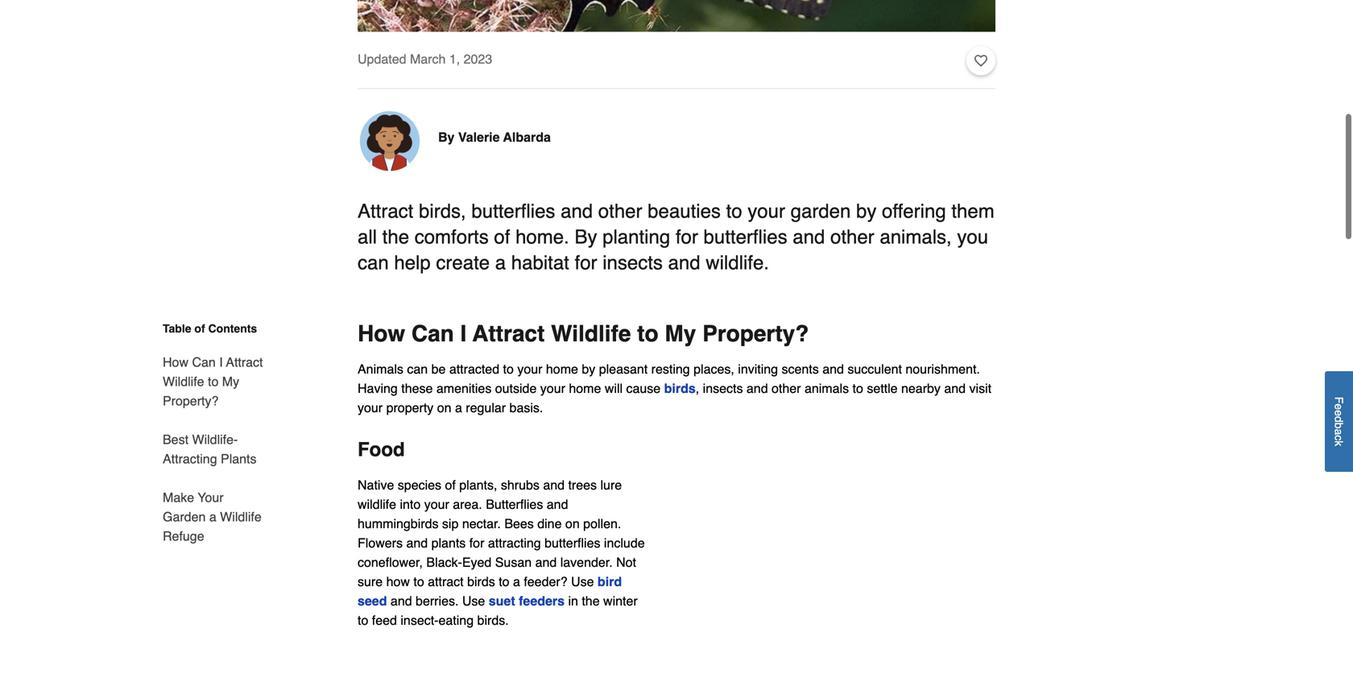 Task type: describe. For each thing, give the bounding box(es) containing it.
to up the suet
[[499, 574, 509, 589]]

of inside attract birds, butterflies and other beauties to your garden by offering them all the comforts of home. by planting for butterflies and other animals, you can help create a habitat for insects and wildlife.
[[494, 226, 510, 248]]

food
[[358, 438, 405, 461]]

can inside "animals can be attracted to your home by pleasant resting places, inviting scents and succulent nourishment. having these amenities outside your home will cause"
[[407, 361, 428, 376]]

my inside how can i attract wildlife to my property?
[[222, 374, 239, 389]]

how can i attract wildlife to my property? link
[[163, 343, 264, 420]]

sip
[[442, 516, 459, 531]]

hummingbirds
[[358, 516, 439, 531]]

in
[[568, 593, 578, 608]]

other inside ", insects and other animals to settle nearby and visit your property on a regular basis."
[[772, 381, 801, 396]]

in the winter to feed insect-eating birds.
[[358, 593, 638, 628]]

succulent
[[848, 361, 902, 376]]

and down nourishment.
[[944, 381, 966, 396]]

your inside attract birds, butterflies and other beauties to your garden by offering them all the comforts of home. by planting for butterflies and other animals, you can help create a habitat for insects and wildlife.
[[748, 200, 785, 222]]

and up dine
[[547, 497, 568, 512]]

make
[[163, 490, 194, 505]]

animals,
[[880, 226, 952, 248]]

plants
[[221, 451, 257, 466]]

garden
[[163, 509, 206, 524]]

albarda
[[503, 130, 551, 144]]

2023
[[464, 51, 492, 66]]

plants,
[[459, 477, 497, 492]]

the inside attract birds, butterflies and other beauties to your garden by offering them all the comforts of home. by planting for butterflies and other animals, you can help create a habitat for insects and wildlife.
[[382, 226, 409, 248]]

bird
[[598, 574, 622, 589]]

will
[[605, 381, 623, 396]]

outside
[[495, 381, 537, 396]]

dine
[[537, 516, 562, 531]]

attract
[[428, 574, 464, 589]]

on inside ", insects and other animals to settle nearby and visit your property on a regular basis."
[[437, 400, 451, 415]]

march
[[410, 51, 446, 66]]

offering
[[882, 200, 946, 222]]

planting
[[603, 226, 670, 248]]

make your garden a wildlife refuge
[[163, 490, 262, 544]]

0 vertical spatial other
[[598, 200, 642, 222]]

0 vertical spatial butterflies
[[471, 200, 555, 222]]

settle
[[867, 381, 898, 396]]

1 horizontal spatial how
[[358, 321, 405, 347]]

your inside "native species of plants, shrubs and trees lure wildlife into your area. butterflies and hummingbirds sip nectar. bees dine on pollen. flowers and plants for attracting butterflies include coneflower, black-eyed susan and lavender. not sure how to attract birds to a feeder? use"
[[424, 497, 449, 512]]

them
[[951, 200, 994, 222]]

to inside ", insects and other animals to settle nearby and visit your property on a regular basis."
[[853, 381, 863, 396]]

to up resting
[[637, 321, 659, 347]]

having
[[358, 381, 398, 396]]

animals
[[805, 381, 849, 396]]

suet
[[489, 593, 515, 608]]

not
[[616, 555, 636, 570]]

heart outline image
[[975, 52, 987, 70]]

0 vertical spatial home
[[546, 361, 578, 376]]

berries.
[[416, 593, 459, 608]]

birds.
[[477, 613, 509, 628]]

1 vertical spatial other
[[830, 226, 874, 248]]

a inside attract birds, butterflies and other beauties to your garden by offering them all the comforts of home. by planting for butterflies and other animals, you can help create a habitat for insects and wildlife.
[[495, 252, 506, 274]]

can inside attract birds, butterflies and other beauties to your garden by offering them all the comforts of home. by planting for butterflies and other animals, you can help create a habitat for insects and wildlife.
[[358, 252, 389, 274]]

places,
[[694, 361, 734, 376]]

black-
[[426, 555, 462, 570]]

native species of plants, shrubs and trees lure wildlife into your area. butterflies and hummingbirds sip nectar. bees dine on pollen. flowers and plants for attracting butterflies include coneflower, black-eyed susan and lavender. not sure how to attract birds to a feeder? use
[[358, 477, 645, 589]]

valerie albarda image
[[358, 108, 422, 173]]

home.
[[516, 226, 569, 248]]

,
[[696, 381, 699, 396]]

contents
[[208, 322, 257, 335]]

feeder?
[[524, 574, 567, 589]]

use inside "native species of plants, shrubs and trees lure wildlife into your area. butterflies and hummingbirds sip nectar. bees dine on pollen. flowers and plants for attracting butterflies include coneflower, black-eyed susan and lavender. not sure how to attract birds to a feeder? use"
[[571, 574, 594, 589]]

bird seed
[[358, 574, 622, 608]]

nourishment.
[[906, 361, 980, 376]]

your up "basis."
[[540, 381, 565, 396]]

garden
[[791, 200, 851, 222]]

updated
[[358, 51, 406, 66]]

habitat
[[511, 252, 569, 274]]

1 vertical spatial home
[[569, 381, 601, 396]]

best wildlife- attracting plants link
[[163, 420, 264, 478]]

attract inside how can i attract wildlife to my property?
[[226, 355, 263, 370]]

best
[[163, 432, 188, 447]]

how can i attract wildlife to my property? inside 'link'
[[163, 355, 263, 408]]

b
[[1333, 423, 1345, 429]]

create
[[436, 252, 490, 274]]

wildlife for make your garden a wildlife refuge link
[[220, 509, 262, 524]]

attracting
[[163, 451, 217, 466]]

1 e from the top
[[1333, 404, 1345, 410]]

bees
[[504, 516, 534, 531]]

1 horizontal spatial i
[[460, 321, 467, 347]]

your inside ", insects and other animals to settle nearby and visit your property on a regular basis."
[[358, 400, 383, 415]]

animals can be attracted to your home by pleasant resting places, inviting scents and succulent nourishment. having these amenities outside your home will cause
[[358, 361, 980, 396]]

1 horizontal spatial for
[[575, 252, 597, 274]]

shrubs
[[501, 477, 540, 492]]

beauties
[[648, 200, 721, 222]]

wildlife-
[[192, 432, 238, 447]]

flowers
[[358, 535, 403, 550]]

and up feeder?
[[535, 555, 557, 570]]

seed
[[358, 593, 387, 608]]

pollen.
[[583, 516, 621, 531]]

inviting
[[738, 361, 778, 376]]

refuge
[[163, 529, 204, 544]]

bird seed link
[[358, 574, 622, 608]]

a inside "native species of plants, shrubs and trees lure wildlife into your area. butterflies and hummingbirds sip nectar. bees dine on pollen. flowers and plants for attracting butterflies include coneflower, black-eyed susan and lavender. not sure how to attract birds to a feeder? use"
[[513, 574, 520, 589]]

regular
[[466, 400, 506, 415]]

a inside ", insects and other animals to settle nearby and visit your property on a regular basis."
[[455, 400, 462, 415]]

how
[[386, 574, 410, 589]]

, insects and other animals to settle nearby and visit your property on a regular basis.
[[358, 381, 991, 415]]

make your garden a wildlife refuge link
[[163, 478, 264, 546]]

insects inside ", insects and other animals to settle nearby and visit your property on a regular basis."
[[703, 381, 743, 396]]

by inside "animals can be attracted to your home by pleasant resting places, inviting scents and succulent nourishment. having these amenities outside your home will cause"
[[582, 361, 595, 376]]

nectar.
[[462, 516, 501, 531]]

visit
[[969, 381, 991, 396]]

by valerie albarda
[[438, 130, 551, 144]]



Task type: vqa. For each thing, say whether or not it's contained in the screenshot.
have
no



Task type: locate. For each thing, give the bounding box(es) containing it.
to inside in the winter to feed insect-eating birds.
[[358, 613, 368, 628]]

your up outside in the bottom left of the page
[[517, 361, 542, 376]]

2 vertical spatial wildlife
[[220, 509, 262, 524]]

a inside the f e e d b a c k 'button'
[[1333, 429, 1345, 435]]

0 horizontal spatial on
[[437, 400, 451, 415]]

1 horizontal spatial other
[[772, 381, 801, 396]]

1 horizontal spatial use
[[571, 574, 594, 589]]

a right the create
[[495, 252, 506, 274]]

cause
[[626, 381, 661, 396]]

other down scents
[[772, 381, 801, 396]]

1 horizontal spatial of
[[445, 477, 456, 492]]

help
[[394, 252, 431, 274]]

2 horizontal spatial wildlife
[[551, 321, 631, 347]]

coneflower,
[[358, 555, 423, 570]]

0 vertical spatial on
[[437, 400, 451, 415]]

property
[[386, 400, 434, 415]]

0 vertical spatial property?
[[702, 321, 809, 347]]

birds inside "native species of plants, shrubs and trees lure wildlife into your area. butterflies and hummingbirds sip nectar. bees dine on pollen. flowers and plants for attracting butterflies include coneflower, black-eyed susan and lavender. not sure how to attract birds to a feeder? use"
[[467, 574, 495, 589]]

table of contents element
[[143, 321, 264, 546]]

0 vertical spatial for
[[676, 226, 698, 248]]

1 horizontal spatial by
[[575, 226, 597, 248]]

0 horizontal spatial by
[[582, 361, 595, 376]]

wildlife
[[358, 497, 396, 512]]

1 vertical spatial how
[[163, 355, 188, 370]]

how can i attract wildlife to my property? down table of contents
[[163, 355, 263, 408]]

attract down contents
[[226, 355, 263, 370]]

use up eating
[[462, 593, 485, 608]]

table of contents
[[163, 322, 257, 335]]

property?
[[702, 321, 809, 347], [163, 393, 219, 408]]

0 horizontal spatial of
[[194, 322, 205, 335]]

1 vertical spatial can
[[192, 355, 216, 370]]

1 horizontal spatial how can i attract wildlife to my property?
[[358, 321, 809, 347]]

2 e from the top
[[1333, 410, 1345, 416]]

eating
[[439, 613, 474, 628]]

1 horizontal spatial can
[[407, 361, 428, 376]]

a inside make your garden a wildlife refuge
[[209, 509, 216, 524]]

birds,
[[419, 200, 466, 222]]

birds link
[[664, 381, 696, 396]]

1 vertical spatial for
[[575, 252, 597, 274]]

0 horizontal spatial can
[[358, 252, 389, 274]]

your
[[748, 200, 785, 222], [517, 361, 542, 376], [540, 381, 565, 396], [358, 400, 383, 415], [424, 497, 449, 512]]

e up b
[[1333, 410, 1345, 416]]

0 vertical spatial can
[[358, 252, 389, 274]]

the right in
[[582, 593, 600, 608]]

attract up the all
[[358, 200, 413, 222]]

1 vertical spatial butterflies
[[704, 226, 787, 248]]

by right the "home."
[[575, 226, 597, 248]]

your up sip
[[424, 497, 449, 512]]

on down amenities
[[437, 400, 451, 415]]

a down 'your'
[[209, 509, 216, 524]]

home left 'will'
[[569, 381, 601, 396]]

by left valerie
[[438, 130, 455, 144]]

other down garden
[[830, 226, 874, 248]]

insect-
[[401, 613, 439, 628]]

comforts
[[415, 226, 489, 248]]

how inside 'link'
[[163, 355, 188, 370]]

and down hummingbirds
[[406, 535, 428, 550]]

2 horizontal spatial attract
[[472, 321, 545, 347]]

0 horizontal spatial the
[[382, 226, 409, 248]]

attracting
[[488, 535, 541, 550]]

of inside table of contents element
[[194, 322, 205, 335]]

can up these at the left bottom
[[407, 361, 428, 376]]

can down the all
[[358, 252, 389, 274]]

all
[[358, 226, 377, 248]]

1 vertical spatial on
[[565, 516, 580, 531]]

can down table of contents
[[192, 355, 216, 370]]

how up animals
[[358, 321, 405, 347]]

to inside attract birds, butterflies and other beauties to your garden by offering them all the comforts of home. by planting for butterflies and other animals, you can help create a habitat for insects and wildlife.
[[726, 200, 742, 222]]

of right table
[[194, 322, 205, 335]]

wildlife
[[551, 321, 631, 347], [163, 374, 204, 389], [220, 509, 262, 524]]

to inside how can i attract wildlife to my property?
[[208, 374, 219, 389]]

on inside "native species of plants, shrubs and trees lure wildlife into your area. butterflies and hummingbirds sip nectar. bees dine on pollen. flowers and plants for attracting butterflies include coneflower, black-eyed susan and lavender. not sure how to attract birds to a feeder? use"
[[565, 516, 580, 531]]

updated march 1, 2023
[[358, 51, 492, 66]]

0 vertical spatial the
[[382, 226, 409, 248]]

attract inside attract birds, butterflies and other beauties to your garden by offering them all the comforts of home. by planting for butterflies and other animals, you can help create a habitat for insects and wildlife.
[[358, 200, 413, 222]]

on right dine
[[565, 516, 580, 531]]

1 vertical spatial my
[[222, 374, 239, 389]]

home left the pleasant
[[546, 361, 578, 376]]

a up "k"
[[1333, 429, 1345, 435]]

insects
[[603, 252, 663, 274], [703, 381, 743, 396]]

0 horizontal spatial birds
[[467, 574, 495, 589]]

property? inside 'link'
[[163, 393, 219, 408]]

0 horizontal spatial insects
[[603, 252, 663, 274]]

i down table of contents
[[219, 355, 223, 370]]

insects down planting
[[603, 252, 663, 274]]

nearby
[[901, 381, 941, 396]]

1 vertical spatial the
[[582, 593, 600, 608]]

0 vertical spatial birds
[[664, 381, 696, 396]]

by inside attract birds, butterflies and other beauties to your garden by offering them all the comforts of home. by planting for butterflies and other animals, you can help create a habitat for insects and wildlife.
[[856, 200, 877, 222]]

c
[[1333, 435, 1345, 441]]

by inside attract birds, butterflies and other beauties to your garden by offering them all the comforts of home. by planting for butterflies and other animals, you can help create a habitat for insects and wildlife.
[[575, 226, 597, 248]]

0 horizontal spatial by
[[438, 130, 455, 144]]

scents
[[782, 361, 819, 376]]

attracted
[[449, 361, 499, 376]]

my up resting
[[665, 321, 696, 347]]

for inside "native species of plants, shrubs and trees lure wildlife into your area. butterflies and hummingbirds sip nectar. bees dine on pollen. flowers and plants for attracting butterflies include coneflower, black-eyed susan and lavender. not sure how to attract birds to a feeder? use"
[[469, 535, 484, 550]]

e up d
[[1333, 404, 1345, 410]]

your down having
[[358, 400, 383, 415]]

0 vertical spatial attract
[[358, 200, 413, 222]]

valerie
[[458, 130, 500, 144]]

1 horizontal spatial wildlife
[[220, 509, 262, 524]]

attract up attracted on the bottom of page
[[472, 321, 545, 347]]

a down the susan
[[513, 574, 520, 589]]

lure
[[600, 477, 622, 492]]

0 horizontal spatial i
[[219, 355, 223, 370]]

1 horizontal spatial attract
[[358, 200, 413, 222]]

1,
[[449, 51, 460, 66]]

basis.
[[509, 400, 543, 415]]

of left the "home."
[[494, 226, 510, 248]]

0 vertical spatial by
[[438, 130, 455, 144]]

1 vertical spatial by
[[582, 361, 595, 376]]

2 horizontal spatial for
[[676, 226, 698, 248]]

0 horizontal spatial how
[[163, 355, 188, 370]]

0 horizontal spatial how can i attract wildlife to my property?
[[163, 355, 263, 408]]

these
[[401, 381, 433, 396]]

d
[[1333, 416, 1345, 423]]

to down table of contents
[[208, 374, 219, 389]]

other
[[598, 200, 642, 222], [830, 226, 874, 248], [772, 381, 801, 396]]

of up area.
[[445, 477, 456, 492]]

and down beauties
[[668, 252, 700, 274]]

0 vertical spatial can
[[411, 321, 454, 347]]

1 vertical spatial use
[[462, 593, 485, 608]]

2 vertical spatial butterflies
[[545, 535, 600, 550]]

butterflies up wildlife.
[[704, 226, 787, 248]]

feed
[[372, 613, 397, 628]]

and inside "animals can be attracted to your home by pleasant resting places, inviting scents and succulent nourishment. having these amenities outside your home will cause"
[[822, 361, 844, 376]]

2 vertical spatial for
[[469, 535, 484, 550]]

0 vertical spatial my
[[665, 321, 696, 347]]

and left trees
[[543, 477, 565, 492]]

butterflies
[[471, 200, 555, 222], [704, 226, 787, 248], [545, 535, 600, 550]]

f e e d b a c k button
[[1325, 371, 1353, 472]]

1 vertical spatial of
[[194, 322, 205, 335]]

i
[[460, 321, 467, 347], [219, 355, 223, 370]]

2 horizontal spatial other
[[830, 226, 874, 248]]

0 horizontal spatial use
[[462, 593, 485, 608]]

to right beauties
[[726, 200, 742, 222]]

1 horizontal spatial property?
[[702, 321, 809, 347]]

butterflies up the "home."
[[471, 200, 555, 222]]

how down table
[[163, 355, 188, 370]]

0 horizontal spatial other
[[598, 200, 642, 222]]

2 horizontal spatial of
[[494, 226, 510, 248]]

by left the pleasant
[[582, 361, 595, 376]]

pleasant
[[599, 361, 648, 376]]

2 vertical spatial attract
[[226, 355, 263, 370]]

0 horizontal spatial my
[[222, 374, 239, 389]]

plants
[[431, 535, 466, 550]]

butterflies up lavender. in the left of the page
[[545, 535, 600, 550]]

other up planting
[[598, 200, 642, 222]]

wildlife for how can i attract wildlife to my property? 'link' in the bottom left of the page
[[163, 374, 204, 389]]

of
[[494, 226, 510, 248], [194, 322, 205, 335], [445, 477, 456, 492]]

insects down places,
[[703, 381, 743, 396]]

table
[[163, 322, 191, 335]]

can up be on the left bottom
[[411, 321, 454, 347]]

0 vertical spatial by
[[856, 200, 877, 222]]

wildlife inside make your garden a wildlife refuge
[[220, 509, 262, 524]]

2 vertical spatial other
[[772, 381, 801, 396]]

f e e d b a c k
[[1333, 397, 1345, 447]]

of inside "native species of plants, shrubs and trees lure wildlife into your area. butterflies and hummingbirds sip nectar. bees dine on pollen. flowers and plants for attracting butterflies include coneflower, black-eyed susan and lavender. not sure how to attract birds to a feeder? use"
[[445, 477, 456, 492]]

how
[[358, 321, 405, 347], [163, 355, 188, 370]]

include
[[604, 535, 645, 550]]

1 horizontal spatial on
[[565, 516, 580, 531]]

0 vertical spatial of
[[494, 226, 510, 248]]

0 horizontal spatial property?
[[163, 393, 219, 408]]

wildlife inside 'link'
[[163, 374, 204, 389]]

property? up inviting
[[702, 321, 809, 347]]

by
[[856, 200, 877, 222], [582, 361, 595, 376]]

can inside how can i attract wildlife to my property?
[[192, 355, 216, 370]]

1 horizontal spatial can
[[411, 321, 454, 347]]

by right garden
[[856, 200, 877, 222]]

lavender.
[[560, 555, 613, 570]]

birds down resting
[[664, 381, 696, 396]]

eyed
[[462, 555, 492, 570]]

my down contents
[[222, 374, 239, 389]]

1 horizontal spatial birds
[[664, 381, 696, 396]]

to right how
[[413, 574, 424, 589]]

to inside "animals can be attracted to your home by pleasant resting places, inviting scents and succulent nourishment. having these amenities outside your home will cause"
[[503, 361, 514, 376]]

1 horizontal spatial by
[[856, 200, 877, 222]]

for down beauties
[[676, 226, 698, 248]]

you
[[957, 226, 988, 248]]

1 vertical spatial can
[[407, 361, 428, 376]]

1 vertical spatial by
[[575, 226, 597, 248]]

i inside how can i attract wildlife to my property?
[[219, 355, 223, 370]]

the right the all
[[382, 226, 409, 248]]

birds down eyed
[[467, 574, 495, 589]]

0 horizontal spatial wildlife
[[163, 374, 204, 389]]

use down lavender. in the left of the page
[[571, 574, 594, 589]]

a butterfly on a plant with pink blooms. image
[[358, 0, 995, 32]]

1 horizontal spatial the
[[582, 593, 600, 608]]

for
[[676, 226, 698, 248], [575, 252, 597, 274], [469, 535, 484, 550]]

wildlife down 'your'
[[220, 509, 262, 524]]

k
[[1333, 441, 1345, 447]]

0 horizontal spatial attract
[[226, 355, 263, 370]]

and down inviting
[[747, 381, 768, 396]]

0 vertical spatial how
[[358, 321, 405, 347]]

2 vertical spatial of
[[445, 477, 456, 492]]

1 vertical spatial wildlife
[[163, 374, 204, 389]]

and down garden
[[793, 226, 825, 248]]

for right habitat
[[575, 252, 597, 274]]

property? up 'best'
[[163, 393, 219, 408]]

wildlife down table
[[163, 374, 204, 389]]

the inside in the winter to feed insect-eating birds.
[[582, 593, 600, 608]]

and up the "home."
[[561, 200, 593, 222]]

and
[[561, 200, 593, 222], [793, 226, 825, 248], [668, 252, 700, 274], [822, 361, 844, 376], [747, 381, 768, 396], [944, 381, 966, 396], [543, 477, 565, 492], [547, 497, 568, 512], [406, 535, 428, 550], [535, 555, 557, 570], [391, 593, 412, 608]]

susan
[[495, 555, 532, 570]]

i up attracted on the bottom of page
[[460, 321, 467, 347]]

0 vertical spatial insects
[[603, 252, 663, 274]]

1 vertical spatial property?
[[163, 393, 219, 408]]

my
[[665, 321, 696, 347], [222, 374, 239, 389]]

1 vertical spatial insects
[[703, 381, 743, 396]]

to down seed
[[358, 613, 368, 628]]

how can i attract wildlife to my property? up the pleasant
[[358, 321, 809, 347]]

wildlife up the pleasant
[[551, 321, 631, 347]]

1 vertical spatial attract
[[472, 321, 545, 347]]

to up outside in the bottom left of the page
[[503, 361, 514, 376]]

0 horizontal spatial can
[[192, 355, 216, 370]]

resting
[[651, 361, 690, 376]]

0 vertical spatial wildlife
[[551, 321, 631, 347]]

butterflies inside "native species of plants, shrubs and trees lure wildlife into your area. butterflies and hummingbirds sip nectar. bees dine on pollen. flowers and plants for attracting butterflies include coneflower, black-eyed susan and lavender. not sure how to attract birds to a feeder? use"
[[545, 535, 600, 550]]

a down amenities
[[455, 400, 462, 415]]

1 horizontal spatial my
[[665, 321, 696, 347]]

for up eyed
[[469, 535, 484, 550]]

area.
[[453, 497, 482, 512]]

can
[[411, 321, 454, 347], [192, 355, 216, 370]]

0 vertical spatial how can i attract wildlife to my property?
[[358, 321, 809, 347]]

insects inside attract birds, butterflies and other beauties to your garden by offering them all the comforts of home. by planting for butterflies and other animals, you can help create a habitat for insects and wildlife.
[[603, 252, 663, 274]]

to left settle
[[853, 381, 863, 396]]

butterflies
[[486, 497, 543, 512]]

native
[[358, 477, 394, 492]]

amenities
[[436, 381, 492, 396]]

1 horizontal spatial insects
[[703, 381, 743, 396]]

0 vertical spatial i
[[460, 321, 467, 347]]

feeders
[[519, 593, 565, 608]]

0 vertical spatial use
[[571, 574, 594, 589]]

into
[[400, 497, 421, 512]]

and berries. use suet feeders
[[387, 593, 565, 608]]

suet feeders link
[[489, 593, 565, 608]]

and down how
[[391, 593, 412, 608]]

and up animals
[[822, 361, 844, 376]]

can
[[358, 252, 389, 274], [407, 361, 428, 376]]

best wildlife- attracting plants
[[163, 432, 257, 466]]

winter
[[603, 593, 638, 608]]

species
[[398, 477, 441, 492]]

trees
[[568, 477, 597, 492]]

sure
[[358, 574, 383, 589]]

your left garden
[[748, 200, 785, 222]]

0 horizontal spatial for
[[469, 535, 484, 550]]

animals
[[358, 361, 403, 376]]

1 vertical spatial birds
[[467, 574, 495, 589]]

1 vertical spatial i
[[219, 355, 223, 370]]

be
[[431, 361, 446, 376]]

1 vertical spatial how can i attract wildlife to my property?
[[163, 355, 263, 408]]



